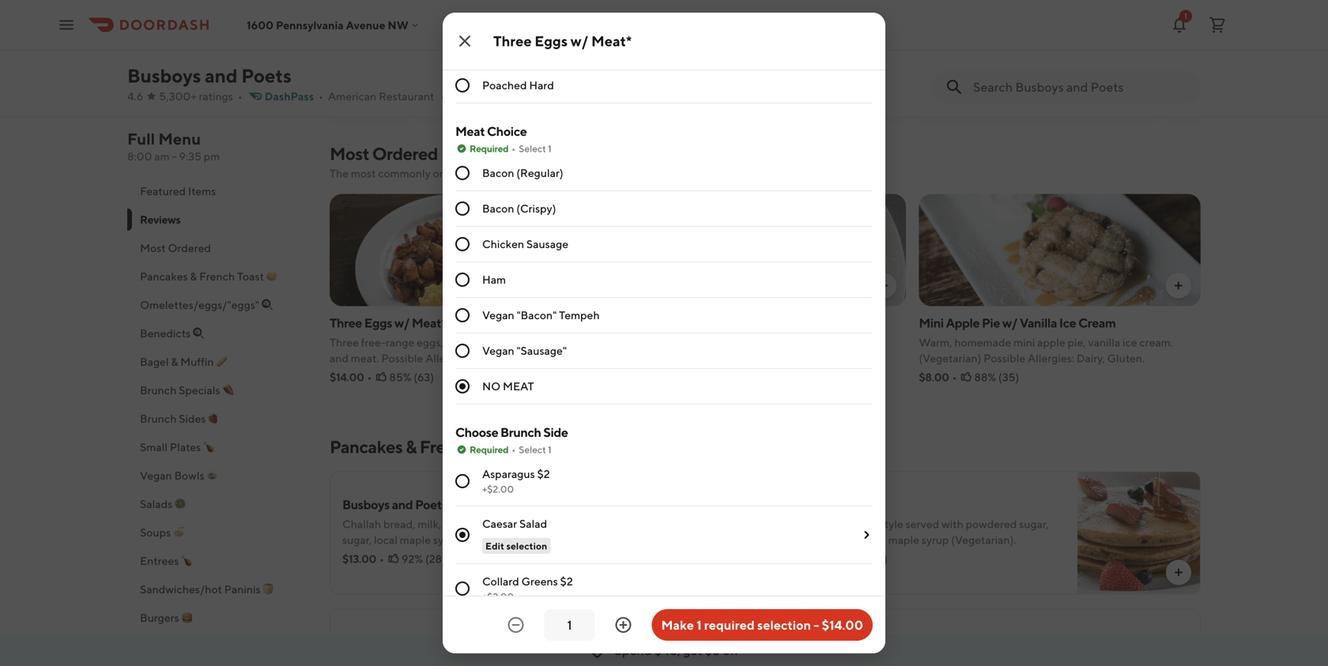 Task type: vqa. For each thing, say whether or not it's contained in the screenshot.
+$2.00 within the Collard Greens $2 +$2.00
yes



Task type: locate. For each thing, give the bounding box(es) containing it.
2 vertical spatial &
[[406, 437, 417, 458]]

with inside three eggs w/ meat* three free-range eggs, wheat toast with choice of side and meat.     possible allergies:  gluten.
[[507, 336, 528, 349]]

1600 pennsylvania avenue nw
[[247, 18, 409, 31]]

powdered inside busboys and poets french toast challah bread, milk, cinnamon/egg mix, powdered sugar, local maple syrup.  garnished with fresh fruit (vegetarian).
[[542, 518, 594, 531]]

0 horizontal spatial sugar,
[[342, 534, 372, 547]]

1 down side
[[548, 445, 552, 456]]

american restaurant • 1 mi
[[328, 90, 471, 103]]

0 horizontal spatial ordered
[[168, 242, 211, 255]]

pancakes inside pancakes choice of pancake style served with powdered sugar, butter, organic/local maple syrup (vegetarian).
[[785, 498, 838, 513]]

none radio inside choose brunch side group
[[456, 528, 470, 543]]

0 vertical spatial 🥞
[[266, 270, 277, 283]]

sugar, inside pancakes choice of pancake style served with powdered sugar, butter, organic/local maple syrup (vegetarian).
[[1020, 518, 1049, 531]]

possible down range
[[382, 352, 423, 365]]

three up free-
[[330, 316, 362, 331]]

possible up (35)
[[984, 352, 1026, 365]]

1 vertical spatial choice
[[785, 518, 821, 531]]

the
[[330, 167, 349, 180]]

2 gluten. from the left
[[1108, 352, 1145, 365]]

brunch specials 🍠
[[140, 384, 234, 397]]

cinnamon/egg
[[444, 518, 517, 531]]

0 vertical spatial bacon
[[482, 166, 514, 180]]

• down 'choose brunch side' on the bottom left of page
[[512, 445, 516, 456]]

0 vertical spatial $2
[[537, 468, 550, 481]]

ham
[[482, 273, 506, 286]]

brunch inside button
[[140, 412, 177, 426]]

• select 1 down 'choose brunch side' on the bottom left of page
[[512, 445, 552, 456]]

0 horizontal spatial most
[[140, 242, 166, 255]]

brunch up small
[[140, 412, 177, 426]]

toast inside button
[[237, 270, 264, 283]]

(regular)
[[517, 166, 564, 180]]

0 horizontal spatial choice
[[487, 124, 527, 139]]

1 allergies: from the left
[[426, 352, 472, 365]]

2 required from the top
[[470, 445, 509, 456]]

vegan up toast
[[482, 309, 515, 322]]

0 vertical spatial select
[[519, 143, 546, 154]]

required inside choose brunch side group
[[470, 445, 509, 456]]

& left choose
[[406, 437, 417, 458]]

most down reviews
[[140, 242, 166, 255]]

salad
[[520, 518, 547, 531]]

0 vertical spatial -
[[172, 150, 177, 163]]

choice up "butter,"
[[785, 518, 821, 531]]

vegan bowls 🍲
[[140, 469, 218, 482]]

1 horizontal spatial poets
[[415, 498, 447, 513]]

1 vertical spatial meat*
[[412, 316, 446, 331]]

🍳 inside button
[[262, 299, 273, 312]]

brunch down bagel
[[140, 384, 177, 397]]

0 vertical spatial pancakes & french toast 🥞
[[140, 270, 277, 283]]

+$2.00 inside asparagus $2 +$2.00
[[482, 484, 514, 495]]

benedicts
[[140, 327, 191, 340]]

vegan up the salads
[[140, 469, 172, 482]]

0 horizontal spatial busboys
[[127, 64, 201, 87]]

maple inside busboys and poets french toast challah bread, milk, cinnamon/egg mix, powdered sugar, local maple syrup.  garnished with fresh fruit (vegetarian).
[[400, 534, 431, 547]]

1 horizontal spatial meat*
[[592, 32, 632, 49]]

soft
[[529, 43, 550, 56]]

0 horizontal spatial $14.00
[[330, 371, 364, 384]]

vegan for vegan "bacon" tempeh
[[482, 309, 515, 322]]

0 vertical spatial sugar,
[[1020, 518, 1049, 531]]

decrease quantity by 1 image
[[507, 616, 526, 635]]

required inside the meat choice group
[[470, 143, 509, 154]]

85% (63)
[[389, 371, 434, 384]]

w/ inside three eggs w/ meat* three free-range eggs, wheat toast with choice of side and meat.     possible allergies:  gluten.
[[395, 316, 410, 331]]

of left side
[[566, 336, 576, 349]]

items
[[475, 167, 503, 180]]

meat* inside dialog
[[592, 32, 632, 49]]

featured items
[[140, 185, 216, 198]]

1 vertical spatial 🥞
[[521, 437, 538, 458]]

toast up asparagus
[[477, 437, 518, 458]]

1 vertical spatial $2
[[560, 575, 573, 588]]

busboys up challah
[[342, 498, 390, 513]]

2 vertical spatial french
[[450, 498, 489, 513]]

• right ratings
[[238, 90, 243, 103]]

1 vertical spatial -
[[814, 618, 820, 633]]

small plates 🍗 button
[[127, 433, 311, 462]]

0 horizontal spatial pancakes & french toast 🥞
[[140, 270, 277, 283]]

1 vertical spatial most
[[140, 242, 166, 255]]

1 horizontal spatial powdered
[[966, 518, 1018, 531]]

omelettes/eggs/"eggs"
[[140, 299, 259, 312]]

🍳 inside "button"
[[193, 327, 204, 340]]

1 inside the meat choice group
[[548, 143, 552, 154]]

(vegetarian). down local
[[342, 550, 408, 563]]

group
[[456, 0, 873, 104]]

ordered down reviews
[[168, 242, 211, 255]]

most up the
[[330, 144, 369, 164]]

most
[[330, 144, 369, 164], [140, 242, 166, 255]]

0 vertical spatial poached
[[482, 8, 527, 21]]

🍗 right plates
[[203, 441, 214, 454]]

new - chicken and pancakes
[[785, 635, 945, 650]]

2 select from the top
[[519, 445, 546, 456]]

1 vertical spatial 4.6
[[127, 90, 143, 103]]

busboys up 5,300+
[[127, 64, 201, 87]]

• left 82% at the bottom
[[822, 553, 826, 566]]

0 horizontal spatial gluten.
[[475, 352, 512, 365]]

benedicts 🍳
[[140, 327, 204, 340]]

most inside 'most ordered' button
[[140, 242, 166, 255]]

1 vertical spatial poached
[[482, 43, 527, 56]]

order
[[1082, 51, 1108, 62]]

three right mike
[[494, 32, 532, 49]]

allergies: down apple in the right of the page
[[1028, 352, 1075, 365]]

gluten. down toast
[[475, 352, 512, 365]]

1 left the 0 items, open order cart image
[[1185, 11, 1188, 21]]

required down choose
[[470, 445, 509, 456]]

0 horizontal spatial powdered
[[542, 518, 594, 531]]

with inside busboys and poets french toast challah bread, milk, cinnamon/egg mix, powdered sugar, local maple syrup.  garnished with fresh fruit (vegetarian).
[[520, 534, 542, 547]]

collard greens $2 +$2.00
[[482, 575, 573, 603]]

2 maple from the left
[[889, 534, 920, 547]]

mix,
[[520, 518, 540, 531]]

• inside the meat choice group
[[512, 143, 516, 154]]

0 horizontal spatial $13.00
[[342, 553, 377, 566]]

0 horizontal spatial (63)
[[414, 371, 434, 384]]

1 horizontal spatial pancakes & french toast 🥞
[[330, 437, 538, 458]]

side
[[579, 336, 599, 349]]

- inside full menu 8:00 am - 9:35 pm
[[172, 150, 177, 163]]

add item to cart image
[[878, 280, 891, 292], [1173, 567, 1186, 579]]

most ordered
[[140, 242, 211, 255]]

white chocolate banana bread pudding image
[[625, 194, 907, 306]]

0 vertical spatial (vegetarian).
[[952, 534, 1017, 547]]

french inside busboys and poets french toast challah bread, milk, cinnamon/egg mix, powdered sugar, local maple syrup.  garnished with fresh fruit (vegetarian).
[[450, 498, 489, 513]]

4.6
[[358, 36, 381, 55], [127, 90, 143, 103]]

choice right meat
[[487, 124, 527, 139]]

meat* inside three eggs w/ meat* three free-range eggs, wheat toast with choice of side and meat.     possible allergies:  gluten.
[[412, 316, 446, 331]]

1 vertical spatial of
[[566, 336, 576, 349]]

select inside choose brunch side group
[[519, 445, 546, 456]]

select up (regular)
[[519, 143, 546, 154]]

brunch inside group
[[501, 425, 541, 440]]

omelettes/eggs/"eggs" 🍳
[[140, 299, 273, 312]]

1 horizontal spatial $13.00 •
[[785, 553, 826, 566]]

three for three eggs w/ meat* three free-range eggs, wheat toast with choice of side and meat.     possible allergies:  gluten.
[[330, 316, 362, 331]]

$14.00 down meat.
[[330, 371, 364, 384]]

1 horizontal spatial w/
[[571, 32, 589, 49]]

& up omelettes/eggs/"eggs"
[[190, 270, 197, 283]]

(63)
[[703, 355, 723, 368], [414, 371, 434, 384]]

eggs up free-
[[364, 316, 392, 331]]

🥞 inside button
[[266, 270, 277, 283]]

choice inside pancakes choice of pancake style served with powdered sugar, butter, organic/local maple syrup (vegetarian).
[[785, 518, 821, 531]]

notification bell image
[[1171, 15, 1190, 34]]

1 vertical spatial $14.00
[[822, 618, 864, 633]]

- up new - chicken and pancakes
[[814, 618, 820, 633]]

meat* right soft
[[592, 32, 632, 49]]

1 gluten. from the left
[[475, 352, 512, 365]]

1 horizontal spatial &
[[190, 270, 197, 283]]

possible inside mini apple pie w/ vanilla ice cream warm, homemade mini apple pie, vanilla ice cream. (vegetarian)    possible allergies: dairy, gluten.
[[984, 352, 1026, 365]]

0 vertical spatial (63)
[[703, 355, 723, 368]]

pancakes image
[[1078, 472, 1201, 595]]

specials
[[179, 384, 220, 397]]

1 horizontal spatial selection
[[758, 618, 812, 633]]

possible inside three eggs w/ meat* three free-range eggs, wheat toast with choice of side and meat.     possible allergies:  gluten.
[[382, 352, 423, 365]]

group containing poached
[[456, 0, 873, 104]]

selection up new
[[758, 618, 812, 633]]

poached for poached hard
[[482, 79, 527, 92]]

1 vertical spatial +$2.00
[[482, 592, 514, 603]]

(vegetarian). right syrup
[[952, 534, 1017, 547]]

1 vertical spatial busboys
[[342, 498, 390, 513]]

with inside pancakes choice of pancake style served with powdered sugar, butter, organic/local maple syrup (vegetarian).
[[942, 518, 964, 531]]

"sausage"
[[517, 344, 567, 358]]

1 horizontal spatial sugar,
[[1020, 518, 1049, 531]]

+$2.00 down collard
[[482, 592, 514, 603]]

1 vertical spatial chicken
[[820, 635, 867, 650]]

$2 right asparagus
[[537, 468, 550, 481]]

poached left hard
[[482, 79, 527, 92]]

small
[[140, 441, 168, 454]]

🥞 down 'most ordered' button
[[266, 270, 277, 283]]

most
[[351, 167, 376, 180]]

0 horizontal spatial maple
[[400, 534, 431, 547]]

reviews
[[140, 213, 181, 226]]

1 vertical spatial required
[[470, 445, 509, 456]]

no meat
[[482, 380, 534, 393]]

• down local
[[380, 553, 384, 566]]

maple down style
[[889, 534, 920, 547]]

french up the cinnamon/egg on the left bottom of page
[[450, 498, 489, 513]]

& right bagel
[[171, 356, 178, 369]]

2 allergies: from the left
[[1028, 352, 1075, 365]]

1 vertical spatial eggs
[[364, 316, 392, 331]]

salads 🥗 button
[[127, 490, 311, 519]]

1 horizontal spatial $14.00
[[822, 618, 864, 633]]

pancakes & french toast 🥞 button
[[127, 263, 311, 291]]

mike
[[462, 21, 490, 36]]

style
[[880, 518, 904, 531]]

🥞 left side
[[521, 437, 538, 458]]

0 vertical spatial most
[[330, 144, 369, 164]]

3 poached from the top
[[482, 79, 527, 92]]

1 horizontal spatial maple
[[889, 534, 920, 547]]

bacon right bacon (regular) option
[[482, 166, 514, 180]]

1 vertical spatial vegan
[[482, 344, 515, 358]]

gluten.
[[475, 352, 512, 365], [1108, 352, 1145, 365]]

gluten. down ice
[[1108, 352, 1145, 365]]

1 inside choose brunch side group
[[548, 445, 552, 456]]

0 horizontal spatial $13.00 •
[[342, 553, 384, 566]]

caesar
[[482, 518, 517, 531]]

allergies: inside mini apple pie w/ vanilla ice cream warm, homemade mini apple pie, vanilla ice cream. (vegetarian)    possible allergies: dairy, gluten.
[[1028, 352, 1075, 365]]

$13.00 • down "butter,"
[[785, 553, 826, 566]]

required for choose
[[470, 445, 509, 456]]

1
[[1185, 11, 1188, 21], [452, 90, 456, 103], [548, 143, 552, 154], [548, 445, 552, 456], [697, 618, 702, 633]]

• left mi
[[441, 90, 446, 103]]

1 left mi
[[452, 90, 456, 103]]

1600
[[247, 18, 274, 31]]

1 horizontal spatial add item to cart image
[[1173, 567, 1186, 579]]

with down 'mix,'
[[520, 534, 542, 547]]

0 vertical spatial &
[[190, 270, 197, 283]]

$13.00 •
[[342, 553, 384, 566], [785, 553, 826, 566]]

pancakes & french toast 🥞 down no meat radio
[[330, 437, 538, 458]]

• select 1 inside the meat choice group
[[512, 143, 552, 154]]

free-
[[361, 336, 386, 349]]

ordered inside 'most ordered' button
[[168, 242, 211, 255]]

1 horizontal spatial $13.00
[[785, 553, 819, 566]]

vegan for vegan "sausage"
[[482, 344, 515, 358]]

1 vertical spatial 🍗
[[181, 555, 192, 568]]

most ordered button
[[127, 234, 311, 263]]

$9.00
[[625, 355, 655, 368]]

$13.00 • for choice
[[785, 553, 826, 566]]

choice for meat
[[487, 124, 527, 139]]

stars
[[369, 86, 388, 97]]

pancakes choice of pancake style served with powdered sugar, butter, organic/local maple syrup (vegetarian).
[[785, 498, 1049, 547]]

2 • select 1 from the top
[[512, 445, 552, 456]]

poets inside busboys and poets french toast challah bread, milk, cinnamon/egg mix, powdered sugar, local maple syrup.  garnished with fresh fruit (vegetarian).
[[415, 498, 447, 513]]

2 +$2.00 from the top
[[482, 592, 514, 603]]

1 horizontal spatial 🍗
[[203, 441, 214, 454]]

- right "am"
[[172, 150, 177, 163]]

2 vertical spatial -
[[813, 635, 818, 650]]

🍳 for omelettes/eggs/"eggs" 🍳
[[262, 299, 273, 312]]

with up syrup
[[942, 518, 964, 531]]

choice for pancakes
[[785, 518, 821, 531]]

0 horizontal spatial chicken
[[482, 238, 524, 251]]

choice inside the meat choice group
[[487, 124, 527, 139]]

0 vertical spatial 🍗
[[203, 441, 214, 454]]

🍗 inside button
[[181, 555, 192, 568]]

2 bacon from the top
[[482, 202, 514, 215]]

None radio
[[456, 528, 470, 543]]

0 vertical spatial poets
[[241, 64, 292, 87]]

menu
[[158, 130, 201, 148]]

2 $13.00 from the left
[[785, 553, 819, 566]]

1 horizontal spatial $2
[[560, 575, 573, 588]]

1 $13.00 • from the left
[[342, 553, 384, 566]]

required down meat choice
[[470, 143, 509, 154]]

4.6 left 5,300+
[[127, 90, 143, 103]]

entrees
[[140, 555, 179, 568]]

served
[[906, 518, 940, 531]]

1 horizontal spatial most
[[330, 144, 369, 164]]

0 horizontal spatial &
[[171, 356, 178, 369]]

eggs for three eggs w/ meat* three free-range eggs, wheat toast with choice of side and meat.     possible allergies:  gluten.
[[364, 316, 392, 331]]

🍳 down omelettes/eggs/"eggs"
[[193, 327, 204, 340]]

busboys inside busboys and poets french toast challah bread, milk, cinnamon/egg mix, powdered sugar, local maple syrup.  garnished with fresh fruit (vegetarian).
[[342, 498, 390, 513]]

0 horizontal spatial of
[[351, 86, 360, 97]]

and
[[205, 64, 238, 87], [505, 167, 524, 180], [330, 352, 349, 365], [392, 498, 413, 513], [869, 635, 890, 650]]

1 vertical spatial poets
[[415, 498, 447, 513]]

poets for busboys and poets french toast challah bread, milk, cinnamon/egg mix, powdered sugar, local maple syrup.  garnished with fresh fruit (vegetarian).
[[415, 498, 447, 513]]

w/ for three eggs w/ meat*
[[571, 32, 589, 49]]

most for most ordered
[[140, 242, 166, 255]]

$13.00 down local
[[342, 553, 377, 566]]

- for 1
[[814, 618, 820, 633]]

Current quantity is 1 number field
[[554, 617, 586, 634]]

m
[[434, 19, 447, 36]]

apple
[[946, 316, 980, 331]]

bacon for bacon (regular)
[[482, 166, 514, 180]]

0 vertical spatial three
[[494, 32, 532, 49]]

busboys and poets french toast image
[[636, 472, 759, 595]]

poached down c at top left
[[482, 43, 527, 56]]

poets up the "milk,"
[[415, 498, 447, 513]]

2 possible from the left
[[984, 352, 1026, 365]]

meat* for three eggs w/ meat*
[[592, 32, 632, 49]]

$13.00 • for and
[[342, 553, 384, 566]]

powdered up fresh on the left bottom of page
[[542, 518, 594, 531]]

& for pancakes & french toast 🥞 button
[[190, 270, 197, 283]]

nw
[[388, 18, 409, 31]]

ordered up commonly
[[372, 144, 438, 164]]

1 horizontal spatial gluten.
[[1108, 352, 1145, 365]]

chicken inside the meat choice group
[[482, 238, 524, 251]]

2 vertical spatial vegan
[[140, 469, 172, 482]]

benedicts 🍳 button
[[127, 320, 311, 348]]

0 horizontal spatial 🍗
[[181, 555, 192, 568]]

1 • select 1 from the top
[[512, 143, 552, 154]]

brunch for brunch specials 🍠
[[140, 384, 177, 397]]

choice
[[487, 124, 527, 139], [785, 518, 821, 531]]

1 vertical spatial • select 1
[[512, 445, 552, 456]]

omelettes/eggs/"eggs" 🍳 button
[[127, 291, 311, 320]]

selection down 'mix,'
[[507, 541, 548, 552]]

• up bacon (regular)
[[512, 143, 516, 154]]

vegan for vegan bowls 🍲
[[140, 469, 172, 482]]

pancakes & french toast 🥞 up omelettes/eggs/"eggs" 🍳
[[140, 270, 277, 283]]

eggs
[[535, 32, 568, 49], [364, 316, 392, 331]]

1 horizontal spatial choice
[[785, 518, 821, 531]]

select inside the meat choice group
[[519, 143, 546, 154]]

1 possible from the left
[[382, 352, 423, 365]]

possible for w/
[[382, 352, 423, 365]]

(crispy)
[[517, 202, 556, 215]]

$2 right greens
[[560, 575, 573, 588]]

2 powdered from the left
[[966, 518, 1018, 531]]

Poached Hard radio
[[456, 78, 470, 93]]

featured
[[140, 185, 186, 198]]

0 vertical spatial 🍳
[[262, 299, 273, 312]]

🍳 down pancakes & french toast 🥞 button
[[262, 299, 273, 312]]

mini
[[919, 316, 944, 331]]

- inside button
[[814, 618, 820, 633]]

toast down 'most ordered' button
[[237, 270, 264, 283]]

0 horizontal spatial possible
[[382, 352, 423, 365]]

poets up dashpass
[[241, 64, 292, 87]]

w/ up range
[[395, 316, 410, 331]]

0 horizontal spatial poets
[[241, 64, 292, 87]]

three up meat.
[[330, 336, 359, 349]]

1 powdered from the left
[[542, 518, 594, 531]]

1 +$2.00 from the top
[[482, 484, 514, 495]]

0 vertical spatial meat*
[[592, 32, 632, 49]]

busboys for busboys and poets
[[127, 64, 201, 87]]

asparagus
[[482, 468, 535, 481]]

• select 1 up (regular)
[[512, 143, 552, 154]]

caesar salad
[[482, 518, 547, 531]]

eggs inside three eggs w/ meat* three free-range eggs, wheat toast with choice of side and meat.     possible allergies:  gluten.
[[364, 316, 392, 331]]

required for meat
[[470, 143, 509, 154]]

(63) for 85% (63)
[[414, 371, 434, 384]]

ordered inside most ordered the most commonly ordered items and dishes from this store
[[372, 144, 438, 164]]

select down 'choose brunch side' on the bottom left of page
[[519, 445, 546, 456]]

gluten. inside three eggs w/ meat* three free-range eggs, wheat toast with choice of side and meat.     possible allergies:  gluten.
[[475, 352, 512, 365]]

vegan inside button
[[140, 469, 172, 482]]

1 vertical spatial with
[[942, 518, 964, 531]]

+$2.00 down asparagus
[[482, 484, 514, 495]]

commonly
[[378, 167, 431, 180]]

• right $9.00
[[658, 355, 663, 368]]

1 vertical spatial 🍳
[[193, 327, 204, 340]]

None radio
[[456, 475, 470, 489], [456, 582, 470, 596], [456, 475, 470, 489], [456, 582, 470, 596]]

spend
[[615, 643, 652, 658]]

0 vertical spatial french
[[199, 270, 235, 283]]

eggs up hard
[[535, 32, 568, 49]]

eggs inside dialog
[[535, 32, 568, 49]]

vegan right vegan "sausage" option
[[482, 344, 515, 358]]

meat* up eggs,
[[412, 316, 446, 331]]

maple
[[400, 534, 431, 547], [889, 534, 920, 547]]

(63) right 85%
[[414, 371, 434, 384]]

tempeh
[[559, 309, 600, 322]]

1 $13.00 from the left
[[342, 553, 377, 566]]

most inside most ordered the most commonly ordered items and dishes from this store
[[330, 144, 369, 164]]

0 vertical spatial $14.00
[[330, 371, 364, 384]]

2 horizontal spatial of
[[823, 518, 833, 531]]

$13.00 down "butter,"
[[785, 553, 819, 566]]

2 $13.00 • from the left
[[785, 553, 826, 566]]

1 select from the top
[[519, 143, 546, 154]]

w/ inside dialog
[[571, 32, 589, 49]]

0 horizontal spatial selection
[[507, 541, 548, 552]]

range
[[386, 336, 415, 349]]

toast up caesar
[[491, 498, 521, 513]]

with right toast
[[507, 336, 528, 349]]

2 vertical spatial toast
[[491, 498, 521, 513]]

(63) right 77%
[[703, 355, 723, 368]]

and inside most ordered the most commonly ordered items and dishes from this store
[[505, 167, 524, 180]]

greens
[[522, 575, 558, 588]]

mike c
[[462, 21, 501, 36]]

1 horizontal spatial possible
[[984, 352, 1026, 365]]

2 horizontal spatial &
[[406, 437, 417, 458]]

1 horizontal spatial 4.6
[[358, 36, 381, 55]]

dashpass
[[265, 90, 314, 103]]

🍠
[[222, 384, 234, 397]]

2 vertical spatial with
[[520, 534, 542, 547]]

NO MEAT radio
[[456, 380, 470, 394]]

1 horizontal spatial (63)
[[703, 355, 723, 368]]

get
[[683, 643, 703, 658]]

0 horizontal spatial 🥞
[[266, 270, 277, 283]]

muffin
[[180, 356, 214, 369]]

allergies: inside three eggs w/ meat* three free-range eggs, wheat toast with choice of side and meat.     possible allergies:  gluten.
[[426, 352, 472, 365]]

meat* for three eggs w/ meat* three free-range eggs, wheat toast with choice of side and meat.     possible allergies:  gluten.
[[412, 316, 446, 331]]

1 maple from the left
[[400, 534, 431, 547]]

bacon right bacon (crispy) option
[[482, 202, 514, 215]]

1 required from the top
[[470, 143, 509, 154]]

brunch inside button
[[140, 384, 177, 397]]

brunch left side
[[501, 425, 541, 440]]

0 horizontal spatial eggs
[[364, 316, 392, 331]]

- right new
[[813, 635, 818, 650]]

2 poached from the top
[[482, 43, 527, 56]]

poached up poached soft at the left top of the page
[[482, 8, 527, 21]]

french down no meat radio
[[420, 437, 474, 458]]

0 vertical spatial eggs
[[535, 32, 568, 49]]

$14.00 inside make 1 required selection - $14.00 button
[[822, 618, 864, 633]]

w/ right pie
[[1003, 316, 1018, 331]]

9/20/23 • doordash order
[[992, 51, 1108, 62]]

0 horizontal spatial $2
[[537, 468, 550, 481]]

$13.00 • down local
[[342, 553, 384, 566]]

1 bacon from the top
[[482, 166, 514, 180]]

allergies: down wheat on the bottom of the page
[[426, 352, 472, 365]]

of left 5
[[351, 86, 360, 97]]

three inside dialog
[[494, 32, 532, 49]]

three eggs w/ meat* dialog
[[443, 0, 886, 667]]

- for menu
[[172, 150, 177, 163]]

• select 1 inside choose brunch side group
[[512, 445, 552, 456]]

allergies:
[[426, 352, 472, 365], [1028, 352, 1075, 365]]

0 horizontal spatial 4.6
[[127, 90, 143, 103]]

pie
[[982, 316, 1001, 331]]

Bacon (Regular) radio
[[456, 166, 470, 180]]

maple up 92%
[[400, 534, 431, 547]]

🍗 right entrees
[[181, 555, 192, 568]]

0 vertical spatial ordered
[[372, 144, 438, 164]]

chicken up ham
[[482, 238, 524, 251]]

1 poached from the top
[[482, 8, 527, 21]]



Task type: describe. For each thing, give the bounding box(es) containing it.
select for brunch
[[519, 445, 546, 456]]

vanilla
[[1089, 336, 1121, 349]]

three eggs w/ meat* image
[[330, 194, 612, 306]]

Poached Soft radio
[[456, 43, 470, 57]]

Vegan "Sausage" radio
[[456, 344, 470, 358]]

selection inside button
[[758, 618, 812, 633]]

• down (vegetarian)
[[953, 371, 958, 384]]

$8.00
[[919, 371, 950, 384]]

edit selection
[[486, 541, 548, 552]]

+$2.00 inside the collard greens $2 +$2.00
[[482, 592, 514, 603]]

syrup.
[[433, 534, 463, 547]]

2 vertical spatial three
[[330, 336, 359, 349]]

store
[[607, 167, 632, 180]]

sandwiches/hot paninis 🍞
[[140, 583, 274, 596]]

mini apple pie w/ vanilla ice cream image
[[919, 194, 1201, 306]]

poached hard
[[482, 79, 554, 92]]

ordered for most ordered the most commonly ordered items and dishes from this store
[[372, 144, 438, 164]]

close three eggs w/ meat* image
[[456, 32, 475, 51]]

1 button
[[1171, 9, 1193, 41]]

most for most ordered the most commonly ordered items and dishes from this store
[[330, 144, 369, 164]]

bowls
[[174, 469, 205, 482]]

wheat
[[446, 336, 477, 349]]

salads 🥗
[[140, 498, 186, 511]]

collard
[[482, 575, 520, 588]]

paninis
[[224, 583, 261, 596]]

pancakes inside button
[[140, 270, 188, 283]]

ratings
[[199, 90, 233, 103]]

choose
[[456, 425, 498, 440]]

$2 inside the collard greens $2 +$2.00
[[560, 575, 573, 588]]

1 vertical spatial add item to cart image
[[1173, 567, 1186, 579]]

Poached radio
[[456, 7, 470, 21]]

meat choice group
[[456, 123, 873, 405]]

burgers 🍔
[[140, 612, 193, 625]]

& for bagel & muffin 🥖 button
[[171, 356, 178, 369]]

bagel & muffin 🥖 button
[[127, 348, 311, 376]]

🍳 for benedicts 🍳
[[193, 327, 204, 340]]

vegan "sausage"
[[482, 344, 567, 358]]

selection inside choose brunch side group
[[507, 541, 548, 552]]

sugar, inside busboys and poets french toast challah bread, milk, cinnamon/egg mix, powdered sugar, local maple syrup.  garnished with fresh fruit (vegetarian).
[[342, 534, 372, 547]]

busboys and poets
[[127, 64, 292, 87]]

🥗
[[175, 498, 186, 511]]

entrees 🍗
[[140, 555, 192, 568]]

1 vertical spatial toast
[[477, 437, 518, 458]]

🍗 inside "button"
[[203, 441, 214, 454]]

9:35
[[179, 150, 202, 163]]

w/ inside mini apple pie w/ vanilla ice cream warm, homemade mini apple pie, vanilla ice cream. (vegetarian)    possible allergies: dairy, gluten.
[[1003, 316, 1018, 331]]

$13.00 for choice
[[785, 553, 819, 566]]

items
[[188, 185, 216, 198]]

🥖
[[216, 356, 227, 369]]

pm
[[204, 150, 220, 163]]

chicken sausage
[[482, 238, 569, 251]]

pancakes & french toast 🥞 inside button
[[140, 270, 277, 283]]

1 horizontal spatial chicken
[[820, 635, 867, 650]]

1 inside button
[[697, 618, 702, 633]]

$2 inside asparagus $2 +$2.00
[[537, 468, 550, 481]]

poached for poached
[[482, 8, 527, 21]]

88% (35)
[[975, 371, 1020, 384]]

1 horizontal spatial 🥞
[[521, 437, 538, 458]]

and inside three eggs w/ meat* three free-range eggs, wheat toast with choice of side and meat.     possible allergies:  gluten.
[[330, 352, 349, 365]]

brunch for brunch sides 🍓
[[140, 412, 177, 426]]

and inside busboys and poets french toast challah bread, milk, cinnamon/egg mix, powdered sugar, local maple syrup.  garnished with fresh fruit (vegetarian).
[[392, 498, 413, 513]]

🍜
[[173, 526, 184, 539]]

powdered inside pancakes choice of pancake style served with powdered sugar, butter, organic/local maple syrup (vegetarian).
[[966, 518, 1018, 531]]

92% (28)
[[402, 553, 446, 566]]

$13.00 for and
[[342, 553, 377, 566]]

vegan bowls 🍲 button
[[127, 462, 311, 490]]

$5
[[705, 643, 721, 658]]

single pancake image
[[636, 609, 759, 667]]

organic/local
[[820, 534, 887, 547]]

maple inside pancakes choice of pancake style served with powdered sugar, butter, organic/local maple syrup (vegetarian).
[[889, 534, 920, 547]]

of inside pancakes choice of pancake style served with powdered sugar, butter, organic/local maple syrup (vegetarian).
[[823, 518, 833, 531]]

Chicken Sausage radio
[[456, 237, 470, 252]]

no
[[482, 380, 501, 393]]

increase quantity by 1 image
[[614, 616, 633, 635]]

new
[[785, 635, 811, 650]]

burgers
[[140, 612, 179, 625]]

1 vertical spatial pancakes & french toast 🥞
[[330, 437, 538, 458]]

🍓
[[208, 412, 219, 426]]

82%
[[844, 553, 865, 566]]

toast inside busboys and poets french toast challah bread, milk, cinnamon/egg mix, powdered sugar, local maple syrup.  garnished with fresh fruit (vegetarian).
[[491, 498, 521, 513]]

brunch sides 🍓
[[140, 412, 219, 426]]

88%
[[975, 371, 997, 384]]

1 vertical spatial french
[[420, 437, 474, 458]]

open menu image
[[57, 15, 76, 34]]

eggs for three eggs w/ meat*
[[535, 32, 568, 49]]

hard
[[529, 79, 554, 92]]

• right '9/20/23'
[[1031, 51, 1035, 62]]

bread,
[[384, 518, 416, 531]]

$14.00 •
[[330, 371, 372, 384]]

toast
[[479, 336, 504, 349]]

of inside three eggs w/ meat* three free-range eggs, wheat toast with choice of side and meat.     possible allergies:  gluten.
[[566, 336, 576, 349]]

meat
[[503, 380, 534, 393]]

🍔
[[181, 612, 193, 625]]

french inside button
[[199, 270, 235, 283]]

• left american
[[319, 90, 324, 103]]

5,300+ ratings •
[[159, 90, 243, 103]]

three eggs w/ meat*
[[494, 32, 632, 49]]

syrup
[[922, 534, 950, 547]]

add item to cart image
[[1173, 280, 1186, 292]]

dashpass •
[[265, 90, 324, 103]]

poached for poached soft
[[482, 43, 527, 56]]

warm,
[[919, 336, 953, 349]]

(63) for 77% (63)
[[703, 355, 723, 368]]

single
[[342, 635, 377, 650]]

Vegan "Bacon" Tempeh radio
[[456, 308, 470, 323]]

busboys for busboys and poets french toast challah bread, milk, cinnamon/egg mix, powdered sugar, local maple syrup.  garnished with fresh fruit (vegetarian).
[[342, 498, 390, 513]]

fresh
[[544, 534, 569, 547]]

milk,
[[418, 518, 442, 531]]

ordered for most ordered
[[168, 242, 211, 255]]

salads
[[140, 498, 173, 511]]

(34)
[[868, 553, 888, 566]]

(vegetarian)
[[919, 352, 982, 365]]

• select 1 for choice
[[512, 143, 552, 154]]

Ham radio
[[456, 273, 470, 287]]

allergies: for meat*
[[426, 352, 472, 365]]

entrees 🍗 button
[[127, 547, 311, 576]]

0 vertical spatial add item to cart image
[[878, 280, 891, 292]]

restaurant
[[379, 90, 435, 103]]

mini
[[1014, 336, 1036, 349]]

select for choice
[[519, 143, 546, 154]]

(28)
[[426, 553, 446, 566]]

plates
[[170, 441, 201, 454]]

possible for pie
[[984, 352, 1026, 365]]

• inside choose brunch side group
[[512, 445, 516, 456]]

• down meat.
[[367, 371, 372, 384]]

three for three eggs w/ meat*
[[494, 32, 532, 49]]

allergies: for w/
[[1028, 352, 1075, 365]]

(vegetarian). inside pancakes choice of pancake style served with powdered sugar, butter, organic/local maple syrup (vegetarian).
[[952, 534, 1017, 547]]

1 inside button
[[1185, 11, 1188, 21]]

eggs,
[[417, 336, 443, 349]]

77%
[[680, 355, 701, 368]]

soups 🍜
[[140, 526, 184, 539]]

fruit
[[571, 534, 593, 547]]

bagel & muffin 🥖
[[140, 356, 227, 369]]

(vegetarian). inside busboys and poets french toast challah bread, milk, cinnamon/egg mix, powdered sugar, local maple syrup.  garnished with fresh fruit (vegetarian).
[[342, 550, 408, 563]]

cream
[[1079, 316, 1116, 331]]

0 vertical spatial of
[[351, 86, 360, 97]]

• select 1 for brunch
[[512, 445, 552, 456]]

"bacon"
[[517, 309, 557, 322]]

mi
[[458, 90, 471, 103]]

Bacon (Crispy) radio
[[456, 202, 470, 216]]

gluten. inside mini apple pie w/ vanilla ice cream warm, homemade mini apple pie, vanilla ice cream. (vegetarian)    possible allergies: dairy, gluten.
[[1108, 352, 1145, 365]]

meat
[[456, 124, 485, 139]]

poets for busboys and poets
[[241, 64, 292, 87]]

choose brunch side group
[[456, 424, 873, 667]]

9/20/23
[[992, 51, 1029, 62]]

burgers 🍔 button
[[127, 604, 311, 633]]

brunch sides 🍓 button
[[127, 405, 311, 433]]

soups 🍜 button
[[127, 519, 311, 547]]

pie,
[[1068, 336, 1087, 349]]

0 items, open order cart image
[[1209, 15, 1228, 34]]

side
[[544, 425, 568, 440]]

Item Search search field
[[974, 78, 1189, 96]]

bacon for bacon (crispy)
[[482, 202, 514, 215]]

most ordered the most commonly ordered items and dishes from this store
[[330, 144, 632, 180]]

w/ for three eggs w/ meat* three free-range eggs, wheat toast with choice of side and meat.     possible allergies:  gluten.
[[395, 316, 410, 331]]

bacon (crispy)
[[482, 202, 556, 215]]

choice
[[531, 336, 564, 349]]

edit
[[486, 541, 505, 552]]

of 5 stars
[[351, 86, 388, 97]]

choose brunch side
[[456, 425, 568, 440]]

full menu 8:00 am - 9:35 pm
[[127, 130, 220, 163]]



